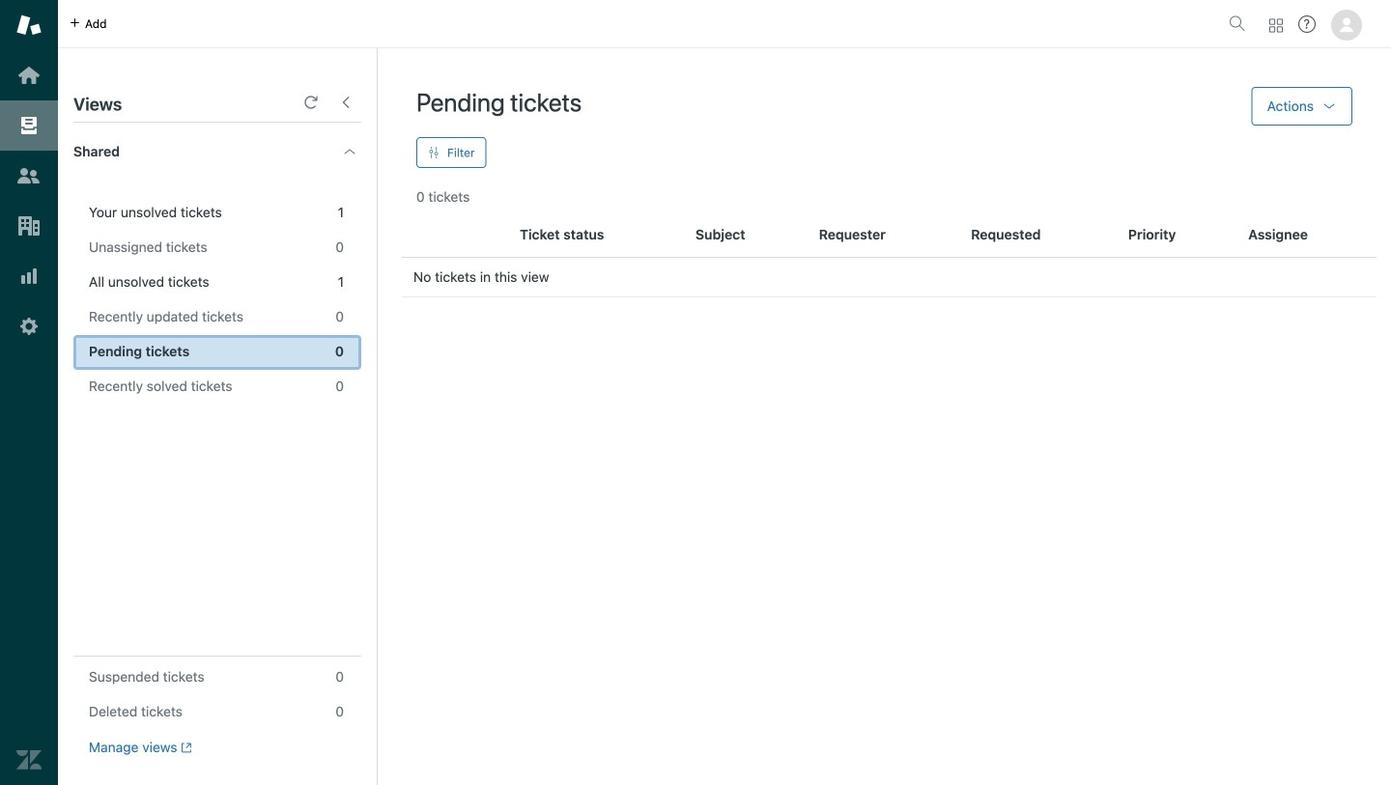 Task type: vqa. For each thing, say whether or not it's contained in the screenshot.
left (opens in a new tab) image
no



Task type: describe. For each thing, give the bounding box(es) containing it.
get started image
[[16, 63, 42, 88]]

customers image
[[16, 163, 42, 188]]

zendesk image
[[16, 748, 42, 773]]

organizations image
[[16, 214, 42, 239]]

main element
[[0, 0, 58, 786]]



Task type: locate. For each thing, give the bounding box(es) containing it.
hide panel views image
[[338, 95, 354, 110]]

views image
[[16, 113, 42, 138]]

admin image
[[16, 314, 42, 339]]

zendesk support image
[[16, 13, 42, 38]]

zendesk products image
[[1270, 19, 1283, 32]]

get help image
[[1299, 15, 1316, 33]]

refresh views pane image
[[303, 95, 319, 110]]

opens in a new tab image
[[177, 742, 192, 754]]

heading
[[58, 123, 377, 181]]

reporting image
[[16, 264, 42, 289]]



